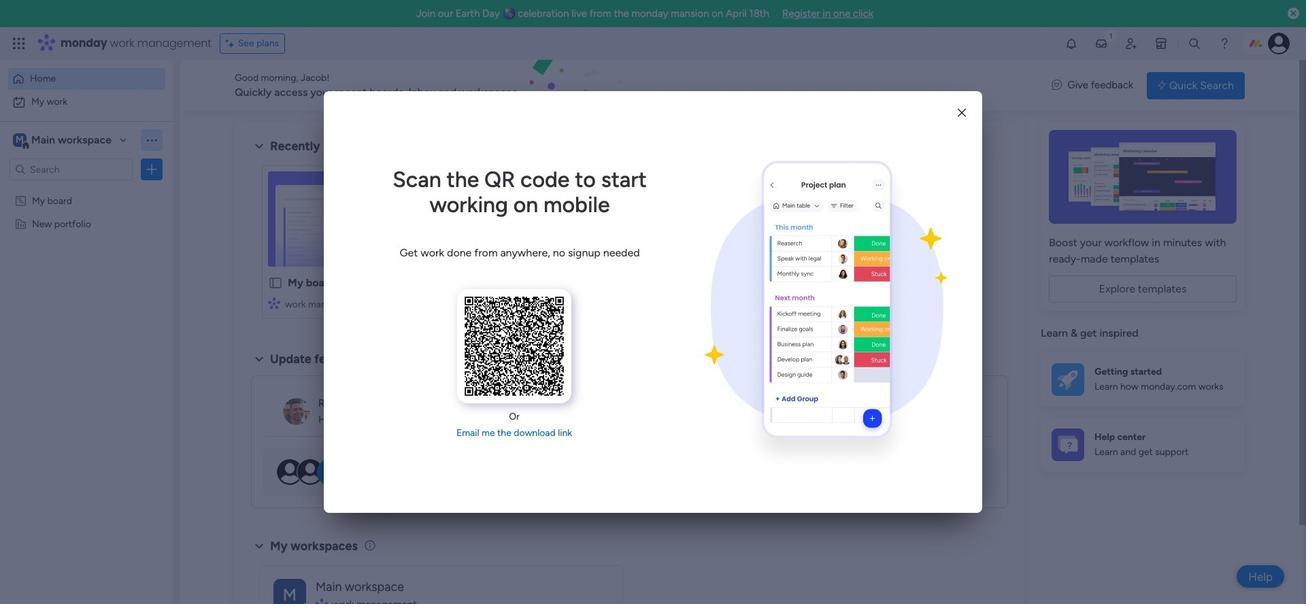 Task type: describe. For each thing, give the bounding box(es) containing it.
0 vertical spatial option
[[8, 68, 165, 90]]

1 image
[[1105, 28, 1117, 43]]

templates image image
[[1053, 130, 1233, 224]]

close recently visited image
[[251, 138, 267, 154]]

update feed image
[[1095, 37, 1108, 50]]

workspace image
[[13, 133, 27, 148]]

see plans image
[[226, 36, 238, 51]]

invite members image
[[1125, 37, 1138, 50]]

2 component image from the left
[[455, 297, 468, 309]]

1 vertical spatial option
[[8, 91, 165, 113]]

quick search results list box
[[251, 154, 1008, 335]]

public board image for 1st component icon from the right
[[455, 276, 470, 291]]

close update feed (inbox) image
[[251, 351, 267, 367]]



Task type: locate. For each thing, give the bounding box(es) containing it.
1 horizontal spatial component image
[[455, 297, 468, 309]]

0 horizontal spatial public board image
[[268, 276, 283, 291]]

search everything image
[[1188, 37, 1202, 50]]

roy mann image
[[283, 398, 310, 425]]

workspace selection element
[[13, 132, 114, 150]]

public board image
[[268, 276, 283, 291], [455, 276, 470, 291]]

1 component image from the left
[[268, 297, 280, 309]]

workspace image
[[274, 579, 306, 604]]

list box
[[0, 186, 174, 419]]

help image
[[1218, 37, 1232, 50]]

1 public board image from the left
[[268, 276, 283, 291]]

component image
[[268, 297, 280, 309], [455, 297, 468, 309]]

select product image
[[12, 37, 26, 50]]

2 vertical spatial option
[[0, 188, 174, 191]]

1 horizontal spatial public board image
[[455, 276, 470, 291]]

Search in workspace field
[[29, 162, 114, 177]]

help center element
[[1041, 417, 1245, 472]]

option
[[8, 68, 165, 90], [8, 91, 165, 113], [0, 188, 174, 191]]

v2 bolt switch image
[[1158, 78, 1166, 93]]

close image
[[958, 108, 966, 118]]

public board image for 1st component icon
[[268, 276, 283, 291]]

jacob simon image
[[1268, 33, 1290, 54]]

monday marketplace image
[[1155, 37, 1168, 50]]

getting started element
[[1041, 352, 1245, 407]]

2 public board image from the left
[[455, 276, 470, 291]]

v2 user feedback image
[[1052, 78, 1062, 93]]

notifications image
[[1065, 37, 1078, 50]]

close my workspaces image
[[251, 538, 267, 554]]

0 horizontal spatial component image
[[268, 297, 280, 309]]



Task type: vqa. For each thing, say whether or not it's contained in the screenshot.
the middle MAIN
no



